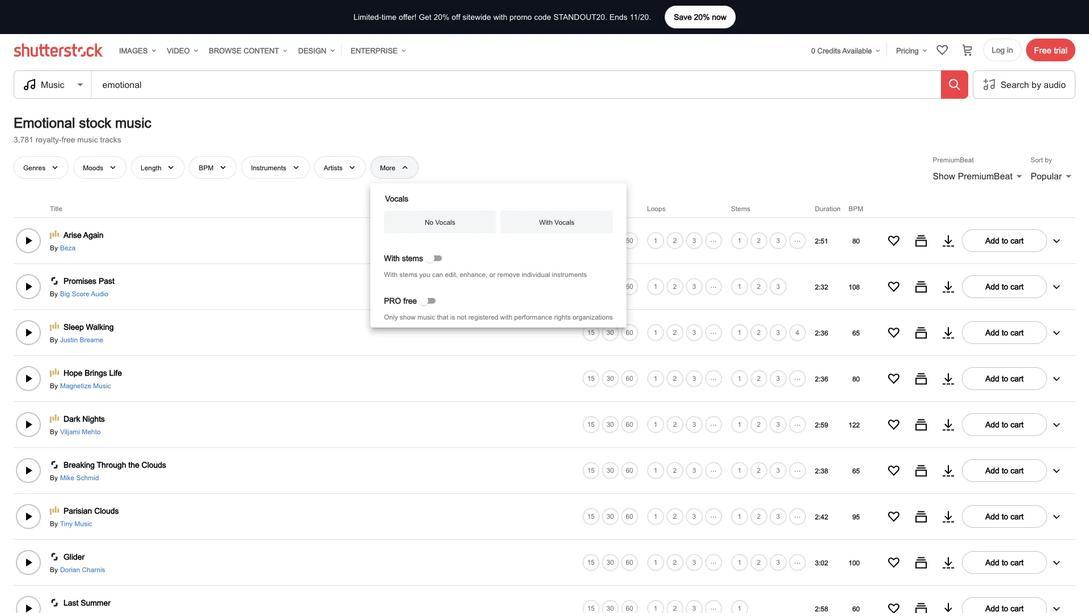 Task type: vqa. For each thing, say whether or not it's contained in the screenshot.
PRO
yes



Task type: locate. For each thing, give the bounding box(es) containing it.
1 similar image from the top
[[915, 234, 929, 247]]

by for sleep
[[50, 335, 58, 343]]

8 add to cart from the top
[[986, 558, 1024, 567]]

3 save image from the top
[[888, 510, 901, 523]]

0 vertical spatial 2:36
[[816, 329, 829, 337]]

3 to from the top
[[1003, 328, 1009, 337]]

7 15 from the top
[[588, 604, 595, 612]]

2 add to cart from the top
[[986, 282, 1024, 291]]

music down brings
[[93, 381, 111, 389]]

design
[[298, 46, 327, 55]]

20% inside save 20% now link
[[695, 12, 710, 21]]

3 cart from the top
[[1011, 328, 1024, 337]]

5 similar image from the top
[[915, 602, 929, 613]]

pro free
[[384, 296, 417, 305]]

2:36
[[816, 329, 829, 337], [816, 375, 829, 383]]

3 30 from the top
[[607, 420, 615, 428]]

1 vertical spatial clouds
[[94, 506, 119, 515]]

1 vertical spatial music
[[75, 519, 92, 527]]

by left magnetize
[[50, 381, 58, 389]]

0 horizontal spatial music
[[75, 519, 92, 527]]

4 similar image from the top
[[915, 464, 929, 477]]

3 15 from the top
[[588, 420, 595, 428]]

now
[[713, 12, 727, 21]]

7 add to cart button from the top
[[963, 505, 1048, 528]]

with for sitewide
[[494, 12, 508, 22]]

add to cart button
[[963, 229, 1048, 252], [963, 275, 1048, 298], [963, 321, 1048, 344], [963, 367, 1048, 390], [963, 413, 1048, 436], [963, 459, 1048, 482], [963, 505, 1048, 528], [963, 551, 1048, 574], [963, 597, 1048, 613]]

try image
[[942, 234, 956, 247], [942, 372, 956, 385], [942, 464, 956, 477], [942, 510, 956, 523], [942, 556, 956, 569], [942, 602, 956, 613]]

60
[[626, 236, 634, 244], [626, 283, 634, 290], [626, 329, 634, 336], [626, 374, 634, 382], [626, 420, 634, 428], [626, 466, 634, 474], [626, 512, 634, 520], [626, 558, 634, 566], [626, 604, 634, 612], [853, 604, 861, 612]]

by viljami mehto
[[50, 427, 101, 435]]

1 vertical spatial 2:36
[[816, 375, 829, 383]]

by mike schmid
[[50, 473, 99, 481]]

last
[[64, 598, 79, 607]]

2 try image from the top
[[942, 326, 956, 339]]

5 cart from the top
[[1011, 420, 1024, 429]]

pricing
[[897, 46, 919, 55]]

...
[[711, 234, 717, 243], [795, 234, 801, 243], [711, 280, 717, 289], [711, 326, 717, 335], [711, 372, 717, 381], [795, 372, 801, 381], [711, 418, 717, 427], [795, 418, 801, 427], [711, 464, 717, 473], [795, 464, 801, 473], [711, 510, 717, 519], [795, 510, 801, 519], [711, 556, 717, 565], [795, 556, 801, 565], [711, 602, 717, 611]]

1 vertical spatial 65
[[853, 467, 861, 474]]

that
[[437, 313, 449, 321]]

bpm
[[199, 163, 214, 171], [849, 205, 864, 212]]

clouds right the 'the'
[[142, 460, 166, 469]]

shutterstock image
[[14, 43, 106, 57]]

2 15 from the top
[[588, 374, 595, 382]]

80 right the 2:51
[[853, 237, 861, 245]]

1 by from the top
[[50, 243, 58, 251]]

to for past
[[1003, 282, 1009, 291]]

sleep walking link
[[64, 321, 114, 333]]

3 add to cart from the top
[[986, 328, 1024, 337]]

2 3 button from the top
[[685, 369, 704, 388]]

viljami mehto link
[[58, 427, 101, 436]]

vocals right 'no'
[[436, 218, 456, 226]]

5 add to cart button from the top
[[963, 413, 1048, 436]]

similar image for clouds
[[915, 510, 929, 523]]

1 horizontal spatial free
[[404, 296, 417, 305]]

save image
[[888, 234, 901, 247], [888, 326, 901, 339], [888, 418, 901, 431], [888, 464, 901, 477], [888, 556, 901, 569]]

with down with stems
[[384, 270, 398, 278]]

11/20.
[[630, 12, 652, 22]]

save 20% now
[[674, 12, 727, 21]]

tiny music link
[[58, 519, 92, 528]]

20% left now
[[695, 12, 710, 21]]

3 button
[[685, 277, 704, 296], [685, 369, 704, 388]]

65 right "2:38"
[[853, 467, 861, 474]]

enhance,
[[460, 270, 488, 278]]

2:51
[[816, 237, 829, 245]]

2 horizontal spatial music
[[418, 313, 436, 321]]

8 cart from the top
[[1011, 558, 1024, 567]]

add to cart button for brings
[[963, 367, 1048, 390]]

arise again
[[64, 230, 104, 239]]

2 65 from the top
[[853, 467, 861, 474]]

limited-
[[354, 12, 382, 22]]

save image for through
[[888, 464, 901, 477]]

1 65 from the top
[[853, 329, 861, 337]]

0 horizontal spatial clouds
[[94, 506, 119, 515]]

try image
[[942, 280, 956, 293], [942, 326, 956, 339], [942, 418, 956, 431]]

add for again
[[986, 236, 1000, 245]]

try image for through
[[942, 464, 956, 477]]

with right registered
[[501, 313, 513, 321]]

4 try image from the top
[[942, 510, 956, 523]]

7 add from the top
[[986, 512, 1000, 521]]

4 save image from the top
[[888, 464, 901, 477]]

add to cart for through
[[986, 466, 1024, 475]]

show
[[400, 313, 416, 321]]

not
[[457, 313, 467, 321]]

1 vertical spatial free
[[404, 296, 417, 305]]

0 vertical spatial clouds
[[142, 460, 166, 469]]

2 80 from the top
[[853, 375, 861, 383]]

offer!
[[399, 12, 417, 22]]

1 horizontal spatial bpm
[[849, 205, 864, 212]]

bpm right duration
[[849, 205, 864, 212]]

2 30 from the top
[[607, 374, 615, 382]]

stems for with stems
[[402, 254, 423, 263]]

1
[[654, 237, 658, 244], [738, 237, 742, 244], [654, 283, 658, 290], [738, 283, 742, 290], [654, 329, 658, 336], [738, 329, 742, 336], [654, 374, 658, 382], [738, 374, 742, 382], [654, 420, 658, 428], [738, 420, 742, 428], [654, 466, 658, 474], [738, 466, 742, 474], [654, 512, 658, 520], [738, 512, 742, 520], [654, 558, 658, 566], [738, 558, 742, 566], [654, 604, 658, 612], [738, 604, 742, 612]]

last summer link
[[64, 597, 111, 608]]

4 15 from the top
[[588, 466, 595, 474]]

5 15 from the top
[[588, 512, 595, 520]]

1 save image from the top
[[888, 280, 901, 293]]

7 to from the top
[[1003, 512, 1009, 521]]

off
[[452, 12, 461, 22]]

magnetize music link
[[58, 381, 111, 390]]

by left big
[[50, 289, 58, 297]]

4 cart from the top
[[1011, 374, 1024, 383]]

browse
[[209, 46, 242, 55]]

30 for brings
[[607, 374, 615, 382]]

design link
[[294, 39, 337, 62]]

3 try image from the top
[[942, 464, 956, 477]]

0 vertical spatial with
[[494, 12, 508, 22]]

7 cart from the top
[[1011, 512, 1024, 521]]

2:32
[[816, 283, 829, 291]]

by left dorian
[[50, 565, 58, 573]]

with left promo
[[494, 12, 508, 22]]

available
[[843, 46, 873, 55]]

stems left you
[[400, 270, 418, 278]]

2 similar image from the top
[[915, 418, 929, 431]]

2:36 for ...
[[816, 375, 829, 383]]

0 horizontal spatial free
[[62, 135, 75, 144]]

1 vertical spatial with
[[384, 254, 400, 263]]

similar image for breaking through the clouds
[[915, 464, 929, 477]]

6 30 from the top
[[607, 558, 615, 566]]

sleep
[[64, 322, 84, 331]]

free
[[62, 135, 75, 144], [404, 296, 417, 305]]

0 vertical spatial stems
[[402, 254, 423, 263]]

add to cart button for again
[[963, 229, 1048, 252]]

vocals up instruments
[[555, 218, 575, 226]]

0 vertical spatial music
[[115, 115, 151, 131]]

1 horizontal spatial 20%
[[695, 12, 710, 21]]

2 add from the top
[[986, 282, 1000, 291]]

2 by from the top
[[50, 289, 58, 297]]

1 vertical spatial 3 button
[[685, 369, 704, 388]]

65 for ...
[[853, 467, 861, 474]]

by for breaking
[[50, 473, 58, 481]]

1 cart from the top
[[1011, 236, 1024, 245]]

3 similar image from the top
[[915, 372, 929, 385]]

with inside button
[[540, 218, 553, 226]]

1 try image from the top
[[942, 234, 956, 247]]

1 vertical spatial stems
[[400, 270, 418, 278]]

1 save image from the top
[[888, 234, 901, 247]]

1 horizontal spatial vocals
[[436, 218, 456, 226]]

1 80 from the top
[[853, 237, 861, 245]]

3 by from the top
[[50, 335, 58, 343]]

stems
[[732, 205, 751, 212]]

browse content link
[[205, 39, 289, 62]]

you
[[420, 270, 431, 278]]

with for with stems you can edit, enhance, or remove individual instruments
[[384, 270, 398, 278]]

to for nights
[[1003, 420, 1009, 429]]

0 vertical spatial bpm
[[199, 163, 214, 171]]

3 add from the top
[[986, 328, 1000, 337]]

add to cart button for clouds
[[963, 505, 1048, 528]]

vocals for with vocals
[[555, 218, 575, 226]]

1 3 button from the top
[[685, 277, 704, 296]]

music for emotional
[[115, 115, 151, 131]]

3 save image from the top
[[888, 418, 901, 431]]

0 vertical spatial 3 button
[[685, 277, 704, 296]]

1 add from the top
[[986, 236, 1000, 245]]

1 horizontal spatial music
[[93, 381, 111, 389]]

score
[[72, 289, 90, 297]]

2 vertical spatial try image
[[942, 418, 956, 431]]

5 to from the top
[[1003, 420, 1009, 429]]

0 horizontal spatial music
[[77, 135, 98, 144]]

try image for again
[[942, 234, 956, 247]]

by left mike
[[50, 473, 58, 481]]

0 vertical spatial try image
[[942, 280, 956, 293]]

9 add from the top
[[986, 604, 1000, 613]]

music down parisian
[[75, 519, 92, 527]]

arise again link
[[64, 229, 104, 241]]

get
[[419, 12, 432, 22]]

6 add to cart button from the top
[[963, 459, 1048, 482]]

save
[[674, 12, 692, 21]]

2 horizontal spatial vocals
[[555, 218, 575, 226]]

by left tiny
[[50, 519, 58, 527]]

music up tracks
[[115, 115, 151, 131]]

more button
[[371, 156, 419, 179]]

0 horizontal spatial 20%
[[434, 12, 450, 22]]

60 for promises past
[[626, 283, 634, 290]]

1 horizontal spatial music
[[115, 115, 151, 131]]

music left that
[[418, 313, 436, 321]]

with
[[540, 218, 553, 226], [384, 254, 400, 263], [384, 270, 398, 278]]

by for dark
[[50, 427, 58, 435]]

60 for hope brings life
[[626, 374, 634, 382]]

80 up 122
[[853, 375, 861, 383]]

cart for nights
[[1011, 420, 1024, 429]]

8 by from the top
[[50, 565, 58, 573]]

moods button
[[73, 156, 127, 179]]

1 vertical spatial with
[[501, 313, 513, 321]]

pricing link
[[892, 39, 930, 62]]

6 15 from the top
[[588, 558, 595, 566]]

0 vertical spatial music
[[93, 381, 111, 389]]

save image for again
[[888, 234, 901, 247]]

1 30 from the top
[[607, 329, 615, 336]]

4 to from the top
[[1003, 374, 1009, 383]]

big
[[60, 289, 70, 297]]

or
[[490, 270, 496, 278]]

2:36 right 4
[[816, 329, 829, 337]]

0 vertical spatial 65
[[853, 329, 861, 337]]

1 add to cart from the top
[[986, 236, 1024, 245]]

add to cart for clouds
[[986, 512, 1024, 521]]

with up individual
[[540, 218, 553, 226]]

8 to from the top
[[1003, 558, 1009, 567]]

instruments
[[251, 163, 287, 171]]

2 try image from the top
[[942, 372, 956, 385]]

log
[[993, 45, 1006, 54]]

0 vertical spatial with
[[540, 218, 553, 226]]

to for clouds
[[1003, 512, 1009, 521]]

music
[[93, 381, 111, 389], [75, 519, 92, 527]]

6 add from the top
[[986, 466, 1000, 475]]

1 2:36 from the top
[[816, 329, 829, 337]]

hope brings life
[[64, 368, 122, 377]]

music down the stock
[[77, 135, 98, 144]]

to
[[1003, 236, 1009, 245], [1003, 282, 1009, 291], [1003, 328, 1009, 337], [1003, 374, 1009, 383], [1003, 420, 1009, 429], [1003, 466, 1009, 475], [1003, 512, 1009, 521], [1003, 558, 1009, 567], [1003, 604, 1009, 613]]

by for arise
[[50, 243, 58, 251]]

3 try image from the top
[[942, 418, 956, 431]]

add for walking
[[986, 328, 1000, 337]]

1 20% from the left
[[695, 12, 710, 21]]

4 30 from the top
[[607, 466, 615, 474]]

30 for nights
[[607, 420, 615, 428]]

4 similar image from the top
[[915, 556, 929, 569]]

stems up you
[[402, 254, 423, 263]]

1 similar image from the top
[[915, 326, 929, 339]]

by left justin
[[50, 335, 58, 343]]

add to cart for walking
[[986, 328, 1024, 337]]

2 2:36 from the top
[[816, 375, 829, 383]]

1 vertical spatial try image
[[942, 326, 956, 339]]

promises past
[[64, 276, 115, 285]]

30
[[607, 329, 615, 336], [607, 374, 615, 382], [607, 420, 615, 428], [607, 466, 615, 474], [607, 512, 615, 520], [607, 558, 615, 566], [607, 604, 615, 612]]

2:36 up 2:59
[[816, 375, 829, 383]]

3 similar image from the top
[[915, 510, 929, 523]]

2 add to cart button from the top
[[963, 275, 1048, 298]]

cart for walking
[[1011, 328, 1024, 337]]

1 15 from the top
[[588, 329, 595, 336]]

2 vertical spatial music
[[418, 313, 436, 321]]

2 cart from the top
[[1011, 282, 1024, 291]]

7 by from the top
[[50, 519, 58, 527]]

by
[[50, 243, 58, 251], [50, 289, 58, 297], [50, 335, 58, 343], [50, 381, 58, 389], [50, 427, 58, 435], [50, 473, 58, 481], [50, 519, 58, 527], [50, 565, 58, 573]]

3 button for hope brings life
[[685, 369, 704, 388]]

3
[[693, 237, 697, 244], [777, 237, 781, 244], [693, 282, 697, 290], [777, 283, 781, 290], [693, 329, 697, 336], [777, 329, 781, 336], [693, 374, 697, 382], [777, 374, 781, 382], [693, 420, 697, 428], [777, 420, 781, 428], [693, 466, 697, 474], [777, 466, 781, 474], [693, 512, 697, 520], [777, 512, 781, 520], [693, 558, 697, 566], [777, 558, 781, 566], [693, 604, 697, 612]]

similar image
[[915, 326, 929, 339], [915, 418, 929, 431], [915, 510, 929, 523], [915, 556, 929, 569], [915, 602, 929, 613]]

add to cart button for walking
[[963, 321, 1048, 344]]

standout20.
[[554, 12, 608, 22]]

1 add to cart button from the top
[[963, 229, 1048, 252]]

108
[[849, 283, 861, 291]]

4 add to cart from the top
[[986, 374, 1024, 383]]

cart for clouds
[[1011, 512, 1024, 521]]

0 vertical spatial 80
[[853, 237, 861, 245]]

video link
[[162, 39, 200, 62]]

2:38
[[816, 467, 829, 474]]

registered
[[469, 313, 499, 321]]

by left beza on the top of page
[[50, 243, 58, 251]]

add to cart button for past
[[963, 275, 1048, 298]]

save image for nights
[[888, 418, 901, 431]]

80 for arise again
[[853, 237, 861, 245]]

1 vertical spatial bpm
[[849, 205, 864, 212]]

similar image
[[915, 234, 929, 247], [915, 280, 929, 293], [915, 372, 929, 385], [915, 464, 929, 477]]

2 to from the top
[[1003, 282, 1009, 291]]

20% left 'off'
[[434, 12, 450, 22]]

6 try image from the top
[[942, 602, 956, 613]]

2 similar image from the top
[[915, 280, 929, 293]]

justin
[[60, 335, 78, 343]]

artists button
[[314, 156, 366, 179]]

2 vertical spatial with
[[384, 270, 398, 278]]

4 by from the top
[[50, 381, 58, 389]]

cart for brings
[[1011, 374, 1024, 383]]

0 horizontal spatial bpm
[[199, 163, 214, 171]]

glider
[[64, 552, 85, 561]]

1 try image from the top
[[942, 280, 956, 293]]

1 vertical spatial music
[[77, 135, 98, 144]]

1 to from the top
[[1003, 236, 1009, 245]]

6 by from the top
[[50, 473, 58, 481]]

by left viljami
[[50, 427, 58, 435]]

6 cart from the top
[[1011, 466, 1024, 475]]

add to cart button for through
[[963, 459, 1048, 482]]

30 for walking
[[607, 329, 615, 336]]

past
[[99, 276, 115, 285]]

0
[[812, 46, 816, 55]]

vocals down more button
[[385, 194, 409, 203]]

5 by from the top
[[50, 427, 58, 435]]

instruments
[[552, 270, 587, 278]]

6 to from the top
[[1003, 466, 1009, 475]]

0 vertical spatial free
[[62, 135, 75, 144]]

similar image for hope brings life
[[915, 372, 929, 385]]

add to cart for again
[[986, 236, 1024, 245]]

1 vertical spatial 80
[[853, 375, 861, 383]]

clouds right parisian
[[94, 506, 119, 515]]

moods
[[83, 163, 103, 171]]

4 add from the top
[[986, 374, 1000, 383]]

9 add to cart button from the top
[[963, 597, 1048, 613]]

with
[[494, 12, 508, 22], [501, 313, 513, 321]]

by magnetize music
[[50, 381, 111, 389]]

65 down 108
[[853, 329, 861, 337]]

3 add to cart button from the top
[[963, 321, 1048, 344]]

bpm right 'length' button
[[199, 163, 214, 171]]

stems
[[402, 254, 423, 263], [400, 270, 418, 278]]

2 save image from the top
[[888, 326, 901, 339]]

stock
[[79, 115, 111, 131]]

1 horizontal spatial clouds
[[142, 460, 166, 469]]

free up show on the left bottom of the page
[[404, 296, 417, 305]]

save image
[[888, 280, 901, 293], [888, 372, 901, 385], [888, 510, 901, 523], [888, 602, 901, 613]]

similar image for walking
[[915, 326, 929, 339]]

with up pro
[[384, 254, 400, 263]]

9 add to cart from the top
[[986, 604, 1024, 613]]

4 add to cart button from the top
[[963, 367, 1048, 390]]

6 add to cart from the top
[[986, 466, 1024, 475]]

add to cart button for nights
[[963, 413, 1048, 436]]

nights
[[82, 414, 105, 423]]

free down emotional
[[62, 135, 75, 144]]

shorts
[[583, 205, 603, 212]]

5 add to cart from the top
[[986, 420, 1024, 429]]

save image for promises past
[[888, 280, 901, 293]]



Task type: describe. For each thing, give the bounding box(es) containing it.
enterprise
[[351, 46, 398, 55]]

with stems
[[384, 254, 423, 263]]

length button
[[131, 156, 185, 179]]

15 for through
[[588, 466, 595, 474]]

duration
[[816, 205, 841, 212]]

log in link
[[984, 39, 1022, 61]]

justin breame link
[[58, 335, 103, 344]]

save image for walking
[[888, 326, 901, 339]]

5 save image from the top
[[888, 556, 901, 569]]

breaking
[[64, 460, 95, 469]]

images link
[[115, 39, 158, 62]]

cart for through
[[1011, 466, 1024, 475]]

3:02
[[816, 558, 829, 566]]

8 add from the top
[[986, 558, 1000, 567]]

search by audio button
[[974, 71, 1076, 98]]

cart image
[[961, 43, 975, 57]]

to for through
[[1003, 466, 1009, 475]]

video
[[167, 46, 190, 55]]

time
[[382, 12, 397, 22]]

last summer
[[64, 598, 111, 607]]

0 horizontal spatial vocals
[[385, 194, 409, 203]]

ends
[[610, 12, 628, 22]]

with for registered
[[501, 313, 513, 321]]

save image for hope brings life
[[888, 372, 901, 385]]

60 for parisian clouds
[[626, 512, 634, 520]]

stems for with stems you can edit, enhance, or remove individual instruments
[[400, 270, 418, 278]]

credits
[[818, 46, 841, 55]]

title
[[50, 205, 63, 212]]

similar image for nights
[[915, 418, 929, 431]]

no vocals
[[425, 218, 456, 226]]

cart for past
[[1011, 282, 1024, 291]]

by big score audio
[[50, 289, 108, 297]]

trial
[[1055, 45, 1068, 55]]

95
[[853, 513, 861, 520]]

30 for clouds
[[607, 512, 615, 520]]

only show music that is not registered with performance rights organizations
[[384, 313, 613, 321]]

music for only
[[418, 313, 436, 321]]

4 save image from the top
[[888, 602, 901, 613]]

dark nights link
[[64, 413, 105, 425]]

mike schmid link
[[58, 473, 99, 482]]

2:59
[[816, 421, 829, 428]]

add for clouds
[[986, 512, 1000, 521]]

by justin breame
[[50, 335, 103, 343]]

15 for nights
[[588, 420, 595, 428]]

add for brings
[[986, 374, 1000, 383]]

emotional stock music 3,781 royalty-free music tracks
[[14, 115, 151, 144]]

big score audio link
[[58, 289, 108, 298]]

royalty-
[[36, 135, 62, 144]]

dorian
[[60, 565, 80, 573]]

by for parisian
[[50, 519, 58, 527]]

15 for brings
[[588, 374, 595, 382]]

with for with stems
[[384, 254, 400, 263]]

2:58
[[816, 604, 829, 612]]

0 credits available
[[812, 46, 873, 55]]

try image for brings
[[942, 372, 956, 385]]

8 add to cart button from the top
[[963, 551, 1048, 574]]

add to cart for nights
[[986, 420, 1024, 429]]

genres
[[23, 163, 46, 171]]

to for brings
[[1003, 374, 1009, 383]]

only
[[384, 313, 398, 321]]

60 for sleep walking
[[626, 329, 634, 336]]

dark nights
[[64, 414, 105, 423]]

beza link
[[58, 243, 76, 252]]

images
[[119, 46, 148, 55]]

can
[[433, 270, 443, 278]]

with stems you can edit, enhance, or remove individual instruments
[[384, 270, 587, 278]]

60 for breaking through the clouds
[[626, 466, 634, 474]]

life
[[109, 368, 122, 377]]

magnetize
[[60, 381, 91, 389]]

100
[[849, 558, 861, 566]]

vocals for no vocals
[[436, 218, 456, 226]]

similar image for promises past
[[915, 280, 929, 293]]

60 for dark nights
[[626, 420, 634, 428]]

mike
[[60, 473, 74, 481]]

beza
[[60, 243, 76, 251]]

122
[[849, 421, 861, 428]]

2:36 for 4
[[816, 329, 829, 337]]

glider link
[[64, 551, 85, 562]]

with for with vocals
[[540, 218, 553, 226]]

add for nights
[[986, 420, 1000, 429]]

the
[[128, 460, 139, 469]]

by beza
[[50, 243, 76, 251]]

2:42
[[816, 513, 829, 520]]

free inside emotional stock music 3,781 royalty-free music tracks
[[62, 135, 75, 144]]

hope
[[64, 368, 82, 377]]

organizations
[[573, 313, 613, 321]]

hope brings life link
[[64, 367, 122, 379]]

viljami
[[60, 427, 80, 435]]

sleep walking
[[64, 322, 114, 331]]

by dorian charnis
[[50, 565, 105, 573]]

music for clouds
[[75, 519, 92, 527]]

add for through
[[986, 466, 1000, 475]]

enterprise link
[[346, 39, 408, 62]]

to for walking
[[1003, 328, 1009, 337]]

promo
[[510, 12, 532, 22]]

30 for through
[[607, 466, 615, 474]]

artists
[[324, 163, 343, 171]]

by
[[1033, 79, 1042, 90]]

60 inside button
[[626, 236, 634, 244]]

free trial
[[1035, 45, 1068, 55]]

dorian charnis link
[[58, 565, 105, 574]]

no
[[425, 218, 434, 226]]

by for promises
[[50, 289, 58, 297]]

60 for glider
[[626, 558, 634, 566]]

add to cart for past
[[986, 282, 1024, 291]]

sitewide
[[463, 12, 492, 22]]

bpm inside button
[[199, 163, 214, 171]]

15 for walking
[[588, 329, 595, 336]]

edit,
[[445, 270, 458, 278]]

4
[[796, 329, 800, 336]]

individual
[[522, 270, 550, 278]]

brings
[[85, 368, 107, 377]]

9 cart from the top
[[1011, 604, 1024, 613]]

bpm button
[[189, 156, 237, 179]]

3 button for promises past
[[685, 277, 704, 296]]

free
[[1035, 45, 1052, 55]]

more
[[380, 163, 396, 171]]

save image for parisian clouds
[[888, 510, 901, 523]]

instruments button
[[241, 156, 310, 179]]

try image for clouds
[[942, 510, 956, 523]]

breame
[[80, 335, 103, 343]]

9 to from the top
[[1003, 604, 1009, 613]]

arise
[[64, 230, 82, 239]]

5 try image from the top
[[942, 556, 956, 569]]

7 30 from the top
[[607, 604, 615, 612]]

similar image for arise again
[[915, 234, 929, 247]]

by for hope
[[50, 381, 58, 389]]

2 20% from the left
[[434, 12, 450, 22]]

is
[[451, 313, 456, 321]]

tiny
[[60, 519, 73, 527]]

dark
[[64, 414, 80, 423]]

tracks
[[100, 135, 121, 144]]

try image for 4
[[942, 326, 956, 339]]

to for again
[[1003, 236, 1009, 245]]

charnis
[[82, 565, 105, 573]]

search image
[[949, 78, 962, 91]]

collections image
[[936, 43, 950, 57]]

cart for again
[[1011, 236, 1024, 245]]

music for brings
[[93, 381, 111, 389]]

try image for ...
[[942, 418, 956, 431]]

80 for hope brings life
[[853, 375, 861, 383]]

15 for clouds
[[588, 512, 595, 520]]

by tiny music
[[50, 519, 92, 527]]

add for past
[[986, 282, 1000, 291]]

with vocals button
[[501, 211, 613, 233]]

add to cart for brings
[[986, 374, 1024, 383]]

65 for 4
[[853, 329, 861, 337]]

emotional
[[14, 115, 75, 131]]



